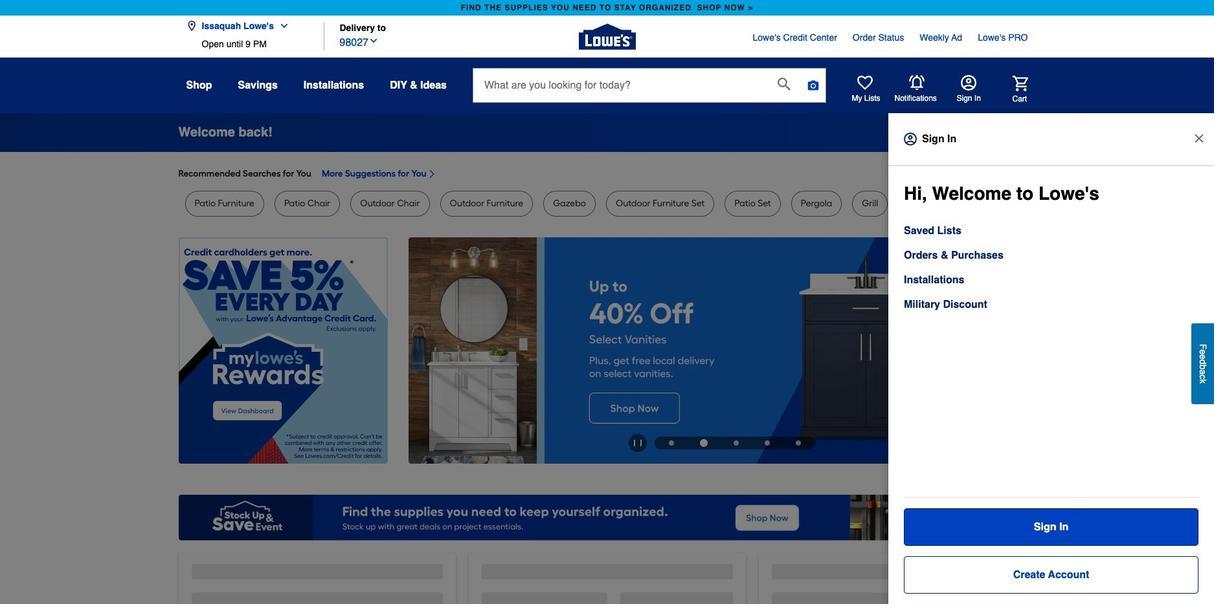 Task type: vqa. For each thing, say whether or not it's contained in the screenshot.
remove item image to the top
no



Task type: describe. For each thing, give the bounding box(es) containing it.
lowe's home improvement cart image
[[1012, 75, 1028, 91]]

arrow left image
[[419, 351, 432, 364]]

close image
[[1193, 132, 1206, 145]]

save 5 percent every day with your lowe's advantage credit card. exclusions apply. image
[[178, 238, 388, 464]]

lowe's home improvement logo image
[[579, 8, 636, 65]]

search image
[[778, 78, 791, 91]]

lowe's home improvement account image
[[961, 75, 976, 91]]

chevron down image
[[368, 35, 379, 46]]

chat invite button image
[[1155, 556, 1195, 595]]

find the supplies you need to keep yourself organized. find great deals on project essentials. image
[[178, 495, 1036, 542]]

lowe's home improvement notification center image
[[909, 75, 924, 91]]

up to 40 percent off select vanities. plus, get free local delivery on select vanities. image
[[408, 238, 1036, 464]]



Task type: locate. For each thing, give the bounding box(es) containing it.
camera image
[[807, 79, 820, 92]]

chevron right image
[[427, 169, 437, 179]]

lowe's home improvement lists image
[[857, 75, 873, 91]]

scroll to item #1 image
[[656, 441, 687, 446]]

None search field
[[473, 68, 826, 115]]

scroll to item #5 image
[[783, 441, 814, 446]]

scroll to item #3 image
[[721, 441, 752, 446]]

Search Query text field
[[473, 69, 767, 102]]

location image
[[186, 21, 197, 31]]

chevron down image
[[274, 21, 289, 31]]

scroll to item #4 image
[[752, 441, 783, 446]]

scroll to item #2 element
[[687, 440, 721, 447]]



